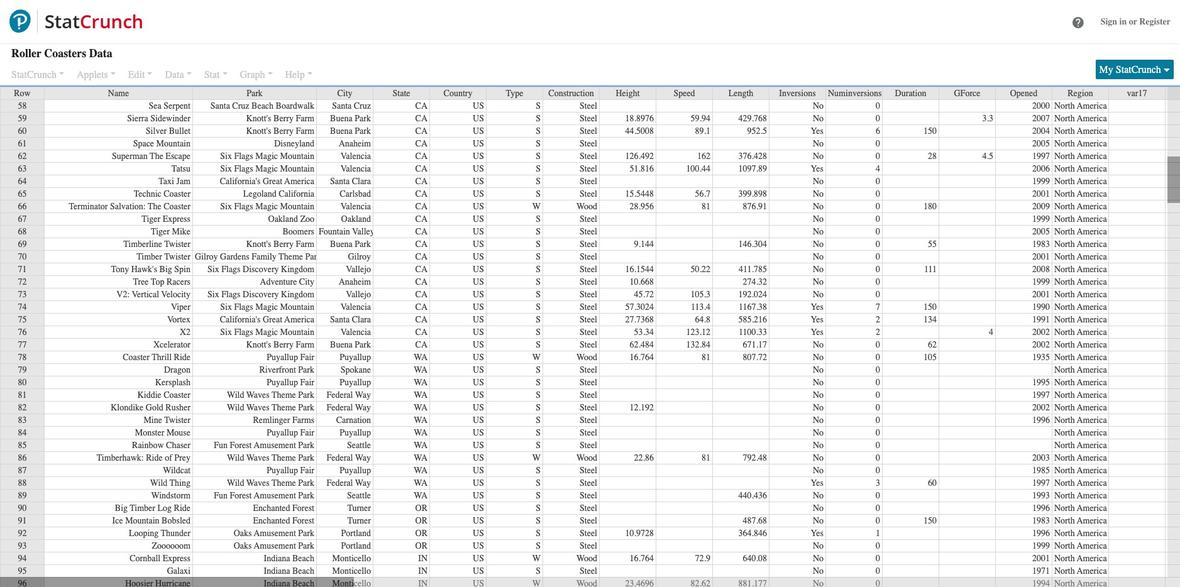 Task type: describe. For each thing, give the bounding box(es) containing it.
kersplash
[[155, 377, 191, 388]]

1 amusement from the top
[[254, 440, 296, 451]]

north for windstorm
[[1055, 491, 1076, 501]]

2 for 585.216
[[876, 315, 881, 325]]

79
[[18, 365, 27, 376]]

way for timberhawk: ride of prey
[[355, 453, 371, 464]]

flags for terminator salvation: the coaster
[[234, 201, 253, 212]]

45.72
[[634, 289, 654, 300]]

3 2002 from the top
[[1033, 403, 1051, 413]]

0 vertical spatial beach
[[252, 101, 274, 111]]

s for silver bullet
[[536, 126, 541, 137]]

clara for vortex
[[352, 315, 371, 325]]

4.5
[[983, 151, 994, 162]]

94
[[18, 554, 27, 564]]

federal for wild thing
[[327, 478, 353, 489]]

name
[[108, 88, 129, 99]]

statcrunch
[[1117, 64, 1162, 75]]

22 north from the top
[[1055, 365, 1076, 376]]

california's for vortex
[[220, 315, 261, 325]]

66
[[18, 201, 27, 212]]

1 gilroy from the left
[[195, 252, 218, 262]]

1999 for santa clara
[[1033, 176, 1051, 187]]

tony hawk's big spin
[[111, 264, 191, 275]]

riverfront park
[[260, 365, 315, 376]]

six for viper
[[220, 302, 232, 313]]

585.216
[[739, 315, 768, 325]]

my statcrunch ▾ button
[[1096, 60, 1175, 79]]

us for technic coaster
[[473, 189, 484, 199]]

big timber log ride
[[115, 503, 191, 514]]

ca for viper
[[416, 302, 428, 313]]

america for big timber log ride
[[1078, 503, 1108, 514]]

puyallup fair for monster mouse
[[267, 428, 315, 439]]

12 steel from the top
[[580, 252, 598, 262]]

61
[[18, 138, 27, 149]]

13 ca from the top
[[416, 252, 428, 262]]

1097.89
[[739, 164, 768, 174]]

my statcrunch ▾
[[1100, 64, 1171, 75]]

magic for tatsu
[[256, 164, 278, 174]]

2004
[[1033, 126, 1051, 137]]

11 0 from the top
[[876, 252, 881, 262]]

1 vertical spatial timber
[[130, 503, 155, 514]]

construction
[[549, 88, 594, 99]]

monster mouse
[[135, 428, 191, 439]]

0 for ice mountain bobsled
[[876, 516, 881, 527]]

13 north from the top
[[1055, 252, 1076, 262]]

487.68
[[743, 516, 768, 527]]

enchanted for ice mountain bobsled
[[253, 516, 290, 527]]

fair for wildcat
[[300, 466, 315, 476]]

s for v2: vertical velocity
[[536, 289, 541, 300]]

0 for wildcat
[[876, 466, 881, 476]]

boomers
[[283, 226, 315, 237]]

farm for sidewinder
[[296, 113, 315, 124]]

coaster up tiger express
[[164, 201, 191, 212]]

valley
[[352, 226, 375, 237]]

2 gilroy from the left
[[348, 252, 371, 262]]

wildcat
[[163, 466, 191, 476]]

s for ice mountain bobsled
[[536, 516, 541, 527]]

technic coaster
[[134, 189, 191, 199]]

67
[[18, 214, 27, 225]]

68
[[18, 226, 27, 237]]

america for tony hawk's big spin
[[1078, 264, 1108, 275]]

rainbow
[[132, 440, 164, 451]]

ca for space mountain
[[416, 138, 428, 149]]

steel for galaxi
[[580, 566, 598, 577]]

mountain up the 'looping' at the left bottom
[[125, 516, 160, 527]]

santa cruz
[[332, 101, 371, 111]]

1 horizontal spatial 4
[[990, 327, 994, 338]]

0 for sierra sidewinder
[[876, 113, 881, 124]]

1 horizontal spatial big
[[160, 264, 172, 275]]

192.024
[[739, 289, 768, 300]]

santa cruz beach boardwalk
[[211, 101, 315, 111]]

way for klondike gold rusher
[[355, 403, 371, 413]]

ca for x2
[[416, 327, 428, 338]]

wild for timberhawk: ride of prey
[[227, 453, 244, 464]]

or
[[1130, 16, 1138, 27]]

no for xcelerator
[[813, 340, 824, 350]]

10.9728
[[626, 528, 654, 539]]

s for sea serpent
[[536, 101, 541, 111]]

boardwalk
[[276, 101, 315, 111]]

4 berry from the top
[[274, 340, 294, 350]]

no for dragon
[[813, 365, 824, 376]]

12.192
[[630, 403, 654, 413]]

tiger for tiger mike
[[151, 226, 170, 237]]

74
[[18, 302, 27, 313]]

2 2005 north america from the top
[[1033, 226, 1108, 237]]

zoo
[[300, 214, 315, 225]]

s for taxi jam
[[536, 176, 541, 187]]

134
[[924, 315, 937, 325]]

wa for rainbow chaser
[[414, 440, 428, 451]]

north for cornball express
[[1055, 554, 1076, 564]]

2 2001 from the top
[[1033, 252, 1051, 262]]

s for dragon
[[536, 365, 541, 376]]

2008
[[1033, 264, 1051, 275]]

menu bar inside 'statcrunch top level menu' menu bar
[[0, 63, 377, 84]]

sea serpent
[[149, 101, 191, 111]]

0 vertical spatial ride
[[174, 352, 191, 363]]

height
[[616, 88, 640, 99]]

region
[[1068, 88, 1094, 99]]

2 vertical spatial ride
[[174, 503, 191, 514]]

64
[[18, 176, 27, 187]]

dragon
[[164, 365, 191, 376]]

1983 north america for 55
[[1033, 239, 1108, 250]]

11 no from the top
[[813, 252, 824, 262]]

2 amusement from the top
[[254, 491, 296, 501]]

america for klondike gold rusher
[[1078, 403, 1108, 413]]

1935 north america
[[1033, 352, 1108, 363]]

27 north from the top
[[1055, 428, 1076, 439]]

oakland zoo
[[268, 214, 315, 225]]

86
[[18, 453, 27, 464]]

1 2005 from the top
[[1033, 138, 1051, 149]]

steel for mine twister
[[580, 415, 598, 426]]

america for kiddie coaster
[[1078, 390, 1108, 401]]

4 knott's from the top
[[246, 340, 272, 350]]

2003
[[1033, 453, 1051, 464]]

north for timberhawk: ride of prey
[[1055, 453, 1076, 464]]

75
[[18, 315, 27, 325]]

oaks for zoooooom
[[234, 541, 252, 552]]

silver
[[146, 126, 167, 137]]

vallejo for v2: vertical velocity
[[346, 289, 371, 300]]

timber twister gilroy gardens family theme park
[[137, 252, 322, 262]]

2 1997 north america from the top
[[1033, 390, 1108, 401]]

s for zoooooom
[[536, 541, 541, 552]]

monticello for cornball express
[[333, 554, 371, 564]]

galaxi
[[167, 566, 191, 577]]

9.144
[[634, 239, 654, 250]]

0 horizontal spatial city
[[299, 277, 315, 288]]

ice
[[112, 516, 123, 527]]

1999 north america for anaheim
[[1033, 277, 1108, 288]]

wa for coaster thrill ride
[[414, 352, 428, 363]]

anaheim for disneyland
[[339, 138, 371, 149]]

steel for rainbow chaser
[[580, 440, 598, 451]]

4 or from the top
[[416, 541, 428, 552]]

express for cornball express
[[163, 554, 191, 564]]

steel for tony hawk's big spin
[[580, 264, 598, 275]]

north for galaxi
[[1055, 566, 1076, 577]]

adventure city
[[260, 277, 315, 288]]

2 1997 from the top
[[1033, 390, 1051, 401]]

3 2002 north america from the top
[[1033, 403, 1108, 413]]

s for tony hawk's big spin
[[536, 264, 541, 275]]

terminator salvation: the coaster
[[69, 201, 191, 212]]

81 up 82 on the bottom left of page
[[18, 390, 27, 401]]

america for technic coaster
[[1078, 189, 1108, 199]]

1935
[[1033, 352, 1051, 363]]

95
[[18, 566, 27, 577]]

coaster thrill ride
[[123, 352, 191, 363]]

wood for 876.91
[[577, 201, 598, 212]]

register
[[1140, 16, 1171, 27]]

tiger express
[[142, 214, 191, 225]]

s for sierra sidewinder
[[536, 113, 541, 124]]

x2
[[180, 327, 191, 338]]

north america for puyallup
[[1055, 428, 1108, 439]]

us for wildcat
[[473, 466, 484, 476]]

76
[[18, 327, 27, 338]]

santa for sea serpent
[[332, 101, 352, 111]]

28 north from the top
[[1055, 440, 1076, 451]]

timberhawk: ride of prey
[[97, 453, 191, 464]]

440.436
[[739, 491, 768, 501]]

2 2001 north america from the top
[[1033, 252, 1108, 262]]

90
[[18, 503, 27, 514]]

viper
[[171, 302, 191, 313]]

spin
[[174, 264, 191, 275]]

sierra sidewinder
[[127, 113, 191, 124]]

10.668
[[630, 277, 654, 288]]

1 2005 north america from the top
[[1033, 138, 1108, 149]]

0 horizontal spatial 60
[[18, 126, 27, 137]]

steel for kersplash
[[580, 377, 598, 388]]

cruz for santa cruz beach boardwalk
[[232, 101, 250, 111]]

0 vertical spatial city
[[337, 88, 353, 99]]

s for tiger mike
[[536, 226, 541, 237]]

no for mine twister
[[813, 415, 824, 426]]

forest for rainbow chaser
[[230, 440, 252, 451]]

seattle for rainbow chaser
[[347, 440, 371, 451]]

disneyland
[[274, 138, 315, 149]]

sea
[[149, 101, 162, 111]]

mine twister
[[144, 415, 191, 426]]

us for silver bullet
[[473, 126, 484, 137]]

4 farm from the top
[[296, 340, 315, 350]]

0 for space mountain
[[876, 138, 881, 149]]

portland for looping thunder
[[341, 528, 371, 539]]

13 us from the top
[[473, 252, 484, 262]]

123.12
[[687, 327, 711, 338]]

coaster left thrill
[[123, 352, 150, 363]]

87
[[18, 466, 27, 476]]

clara for taxi jam
[[352, 176, 371, 187]]

us for coaster thrill ride
[[473, 352, 484, 363]]

no for tree top racers
[[813, 277, 824, 288]]

3 amusement from the top
[[254, 528, 296, 539]]

6 yes from the top
[[811, 478, 824, 489]]

132.84
[[687, 340, 711, 350]]

remlinger farms
[[253, 415, 315, 426]]

59
[[18, 113, 27, 124]]

steel for ice mountain bobsled
[[580, 516, 598, 527]]

us for timberline twister
[[473, 239, 484, 250]]

santa right serpent
[[211, 101, 230, 111]]

89
[[18, 491, 27, 501]]

1997 north america for 60
[[1033, 478, 1108, 489]]

44.5008
[[626, 126, 654, 137]]

salvation:
[[110, 201, 146, 212]]

1999 north america for oakland
[[1033, 214, 1108, 225]]

us for zoooooom
[[473, 541, 484, 552]]

var17
[[1128, 88, 1148, 99]]

82
[[18, 403, 27, 413]]

429.768
[[739, 113, 768, 124]]

no for kersplash
[[813, 377, 824, 388]]

12 s from the top
[[536, 252, 541, 262]]

of
[[165, 453, 172, 464]]

gold
[[146, 403, 163, 413]]

0 vertical spatial the
[[150, 151, 163, 162]]

knott's berry farm for twister
[[246, 239, 315, 250]]

steel for wild thing
[[580, 478, 598, 489]]

18.8976
[[626, 113, 654, 124]]

80
[[18, 377, 27, 388]]

4 buena from the top
[[330, 340, 353, 350]]

steel for sierra sidewinder
[[580, 113, 598, 124]]

coaster down taxi jam on the left of page
[[164, 189, 191, 199]]

1 horizontal spatial 62
[[929, 340, 937, 350]]

0 for terminator salvation: the coaster
[[876, 201, 881, 212]]

fair for monster mouse
[[300, 428, 315, 439]]

0 for timberline twister
[[876, 239, 881, 250]]

no for windstorm
[[813, 491, 824, 501]]

mountain up escape
[[156, 138, 191, 149]]

72.9
[[696, 554, 711, 564]]

chaser
[[166, 440, 191, 451]]

4 amusement from the top
[[254, 541, 296, 552]]

2008 north america
[[1033, 264, 1108, 275]]

numinversions
[[829, 88, 882, 99]]

0 vertical spatial timber
[[137, 252, 162, 262]]

wa for windstorm
[[414, 491, 428, 501]]

us for taxi jam
[[473, 176, 484, 187]]

america for v2: vertical velocity
[[1078, 289, 1108, 300]]

steel for superman the escape
[[580, 151, 598, 162]]

0 horizontal spatial big
[[115, 503, 128, 514]]

2006
[[1033, 164, 1051, 174]]

waves for wild thing
[[247, 478, 270, 489]]



Task type: vqa. For each thing, say whether or not it's contained in the screenshot.
563
no



Task type: locate. For each thing, give the bounding box(es) containing it.
tree
[[133, 277, 149, 288]]

mountain up california
[[280, 164, 315, 174]]

0 for coaster thrill ride
[[876, 352, 881, 363]]

us for v2: vertical velocity
[[473, 289, 484, 300]]

6
[[876, 126, 881, 137]]

city right adventure at the left of page
[[299, 277, 315, 288]]

prey
[[174, 453, 191, 464]]

0 vertical spatial 16.764
[[630, 352, 654, 363]]

9 wa from the top
[[414, 453, 428, 464]]

theme for kiddie coaster
[[272, 390, 296, 401]]

1996 north america down 1995 north america
[[1033, 415, 1108, 426]]

0 vertical spatial 60
[[18, 126, 27, 137]]

17 steel from the top
[[580, 315, 598, 325]]

1 yes from the top
[[811, 126, 824, 137]]

21 no from the top
[[813, 415, 824, 426]]

3 1996 north america from the top
[[1033, 528, 1108, 539]]

2001 up 2008
[[1033, 252, 1051, 262]]

30 0 from the top
[[876, 554, 881, 564]]

1983 for 150
[[1033, 516, 1051, 527]]

12 north from the top
[[1055, 239, 1076, 250]]

1 vertical spatial indiana
[[264, 566, 290, 577]]

1997 north america
[[1033, 151, 1108, 162], [1033, 390, 1108, 401], [1033, 478, 1108, 489]]

91
[[18, 516, 27, 527]]

1 vertical spatial 1983
[[1033, 516, 1051, 527]]

5 north from the top
[[1055, 151, 1076, 162]]

six right viper
[[220, 302, 232, 313]]

1 vertical spatial 60
[[929, 478, 937, 489]]

34 north from the top
[[1055, 516, 1076, 527]]

3 no from the top
[[813, 138, 824, 149]]

tony
[[111, 264, 129, 275]]

beach
[[252, 101, 274, 111], [293, 554, 315, 564], [293, 566, 315, 577]]

11 north from the top
[[1055, 226, 1076, 237]]

1 horizontal spatial gilroy
[[348, 252, 371, 262]]

twister for timberline
[[164, 239, 191, 250]]

america for galaxi
[[1078, 566, 1108, 577]]

2 steel from the top
[[580, 113, 598, 124]]

theme for wild thing
[[272, 478, 296, 489]]

0 vertical spatial seattle
[[347, 440, 371, 451]]

81
[[702, 201, 711, 212], [702, 352, 711, 363], [18, 390, 27, 401], [702, 453, 711, 464]]

kingdom up adventure city
[[281, 264, 315, 275]]

2001 north america up the 2009 north america
[[1033, 189, 1108, 199]]

america for terminator salvation: the coaster
[[1078, 201, 1108, 212]]

0 vertical spatial anaheim
[[339, 138, 371, 149]]

5 ca from the top
[[416, 151, 428, 162]]

fun for windstorm
[[214, 491, 228, 501]]

2002 down 1995
[[1033, 403, 1051, 413]]

12 us from the top
[[473, 239, 484, 250]]

kingdom for tony hawk's big spin
[[281, 264, 315, 275]]

mountain down disneyland
[[280, 151, 315, 162]]

california's down adventure at the left of page
[[220, 315, 261, 325]]

1 vertical spatial 1996 north america
[[1033, 503, 1108, 514]]

flags for tony hawk's big spin
[[222, 264, 241, 275]]

six up timber twister gilroy gardens family theme park
[[220, 201, 232, 212]]

0 vertical spatial enchanted
[[253, 503, 290, 514]]

1 vertical spatial north america
[[1055, 428, 1108, 439]]

0 vertical spatial portland
[[341, 528, 371, 539]]

s for monster mouse
[[536, 428, 541, 439]]

2 california's from the top
[[220, 315, 261, 325]]

technic
[[134, 189, 162, 199]]

71
[[18, 264, 27, 275]]

0 vertical spatial fun
[[214, 440, 228, 451]]

1996
[[1033, 415, 1051, 426], [1033, 503, 1051, 514], [1033, 528, 1051, 539]]

0 vertical spatial twister
[[164, 239, 191, 250]]

1 vertical spatial tiger
[[151, 226, 170, 237]]

tiger
[[142, 214, 161, 225], [151, 226, 170, 237]]

the down technic
[[148, 201, 162, 212]]

22.86
[[634, 453, 654, 464]]

24 us from the top
[[473, 390, 484, 401]]

santa right boardwalk
[[332, 101, 352, 111]]

superman
[[112, 151, 148, 162]]

1 vertical spatial big
[[115, 503, 128, 514]]

berry down boomers
[[274, 239, 294, 250]]

1 1997 from the top
[[1033, 151, 1051, 162]]

ca for tree top racers
[[416, 277, 428, 288]]

us for x2
[[473, 327, 484, 338]]

3
[[876, 478, 881, 489]]

1 north america from the top
[[1055, 365, 1108, 376]]

0 vertical spatial discovery
[[243, 264, 279, 275]]

29 s from the top
[[536, 491, 541, 501]]

2 cruz from the left
[[354, 101, 371, 111]]

16.764 down 10.9728
[[630, 554, 654, 564]]

california's up legoland
[[220, 176, 261, 187]]

2 vertical spatial 150
[[924, 516, 937, 527]]

berry down boardwalk
[[274, 113, 294, 124]]

buena
[[330, 113, 353, 124], [330, 126, 353, 137], [330, 239, 353, 250], [330, 340, 353, 350]]

1 vertical spatial great
[[263, 315, 283, 325]]

express up mike
[[163, 214, 191, 225]]

flags for tatsu
[[234, 164, 253, 174]]

62.484
[[630, 340, 654, 350]]

14 us from the top
[[473, 264, 484, 275]]

3 0 from the top
[[876, 138, 881, 149]]

31 no from the top
[[813, 566, 824, 577]]

1983 north america down 1993 north america
[[1033, 516, 1108, 527]]

clara up spokane on the bottom left
[[352, 315, 371, 325]]

discovery
[[243, 264, 279, 275], [243, 289, 279, 300]]

1 1999 from the top
[[1033, 176, 1051, 187]]

2005 down 2009 on the top of the page
[[1033, 226, 1051, 237]]

2001 north america up 1990 north america
[[1033, 289, 1108, 300]]

magic up legoland
[[256, 164, 278, 174]]

81 down 56.7
[[702, 201, 711, 212]]

30 no from the top
[[813, 554, 824, 564]]

1 wood from the top
[[577, 201, 598, 212]]

0 for big timber log ride
[[876, 503, 881, 514]]

north for mine twister
[[1055, 415, 1076, 426]]

2002 down '1991'
[[1033, 327, 1051, 338]]

7 us from the top
[[473, 176, 484, 187]]

1997 up 1993
[[1033, 478, 1051, 489]]

six down timber twister gilroy gardens family theme park
[[208, 264, 219, 275]]

1 vertical spatial discovery
[[243, 289, 279, 300]]

1 vertical spatial enchanted forest
[[253, 516, 315, 527]]

1990
[[1033, 302, 1051, 313]]

0 vertical spatial 1997 north america
[[1033, 151, 1108, 162]]

1997
[[1033, 151, 1051, 162], [1033, 390, 1051, 401], [1033, 478, 1051, 489]]

north america for seattle
[[1055, 440, 1108, 451]]

turner for ice mountain bobsled
[[348, 516, 371, 527]]

26 us from the top
[[473, 415, 484, 426]]

timber
[[137, 252, 162, 262], [130, 503, 155, 514]]

six right x2
[[220, 327, 232, 338]]

magic for terminator salvation: the coaster
[[256, 201, 278, 212]]

4 knott's berry farm from the top
[[246, 340, 315, 350]]

31 us from the top
[[473, 478, 484, 489]]

1996 north america down 1993 north america
[[1033, 503, 1108, 514]]

0 vertical spatial enchanted forest
[[253, 503, 315, 514]]

78
[[18, 352, 27, 363]]

1 vertical spatial portland
[[341, 541, 371, 552]]

yes for 585.216
[[811, 315, 824, 325]]

1 vertical spatial ride
[[146, 453, 163, 464]]

14 no from the top
[[813, 289, 824, 300]]

0 vertical spatial tiger
[[142, 214, 161, 225]]

steel for technic coaster
[[580, 189, 598, 199]]

s for tree top racers
[[536, 277, 541, 288]]

16.764
[[630, 352, 654, 363], [630, 554, 654, 564]]

1997 north america down 1995 north america
[[1033, 390, 1108, 401]]

great down adventure at the left of page
[[263, 315, 283, 325]]

six flags discovery kingdom down family
[[208, 264, 315, 275]]

2 vertical spatial 2002 north america
[[1033, 403, 1108, 413]]

2002 north america up 1935 north america
[[1033, 340, 1108, 350]]

santa clara up carlsbad
[[330, 176, 371, 187]]

150 for 6
[[924, 126, 937, 137]]

0 vertical spatial california's
[[220, 176, 261, 187]]

1 vertical spatial 16.764
[[630, 554, 654, 564]]

0 horizontal spatial oakland
[[268, 214, 298, 225]]

1 vertical spatial six flags discovery kingdom
[[208, 289, 315, 300]]

1 vertical spatial beach
[[293, 554, 315, 564]]

274.32
[[743, 277, 768, 288]]

83
[[18, 415, 27, 426]]

us for galaxi
[[473, 566, 484, 577]]

7 0 from the top
[[876, 201, 881, 212]]

six right "tatsu"
[[220, 164, 232, 174]]

0 vertical spatial in
[[419, 554, 428, 564]]

1983 north america up 2008 north america
[[1033, 239, 1108, 250]]

0 vertical spatial 1996
[[1033, 415, 1051, 426]]

steel
[[580, 101, 598, 111], [580, 113, 598, 124], [580, 126, 598, 137], [580, 138, 598, 149], [580, 151, 598, 162], [580, 164, 598, 174], [580, 176, 598, 187], [580, 189, 598, 199], [580, 214, 598, 225], [580, 226, 598, 237], [580, 239, 598, 250], [580, 252, 598, 262], [580, 264, 598, 275], [580, 277, 598, 288], [580, 289, 598, 300], [580, 302, 598, 313], [580, 315, 598, 325], [580, 327, 598, 338], [580, 340, 598, 350], [580, 365, 598, 376], [580, 377, 598, 388], [580, 390, 598, 401], [580, 403, 598, 413], [580, 415, 598, 426], [580, 428, 598, 439], [580, 440, 598, 451], [580, 466, 598, 476], [580, 478, 598, 489], [580, 491, 598, 501], [580, 503, 598, 514], [580, 516, 598, 527], [580, 528, 598, 539], [580, 541, 598, 552], [580, 566, 598, 577]]

18 0 from the top
[[876, 377, 881, 388]]

65
[[18, 189, 27, 199]]

11 us from the top
[[473, 226, 484, 237]]

1999 down 2008
[[1033, 277, 1051, 288]]

wild waves theme park for timberhawk: ride of prey
[[227, 453, 315, 464]]

952.5
[[748, 126, 768, 137]]

city
[[337, 88, 353, 99], [299, 277, 315, 288]]

21 s from the top
[[536, 377, 541, 388]]

type
[[506, 88, 524, 99]]

1 vertical spatial 62
[[929, 340, 937, 350]]

3 federal from the top
[[327, 453, 353, 464]]

1983 for 55
[[1033, 239, 1051, 250]]

1 or from the top
[[416, 503, 428, 514]]

tiger up timberline twister
[[151, 226, 170, 237]]

turner for big timber log ride
[[348, 503, 371, 514]]

1 vertical spatial 4
[[990, 327, 994, 338]]

1 vertical spatial anaheim
[[339, 277, 371, 288]]

vertical
[[132, 289, 159, 300]]

10 ca from the top
[[416, 214, 428, 225]]

2002 up 1935
[[1033, 340, 1051, 350]]

5 valencia from the top
[[341, 327, 371, 338]]

1 vertical spatial 2005
[[1033, 226, 1051, 237]]

18 us from the top
[[473, 315, 484, 325]]

space mountain
[[133, 138, 191, 149]]

statcrunch top level menu menu bar
[[0, 60, 1181, 84]]

coaster up 'rusher'
[[164, 390, 191, 401]]

8 no from the top
[[813, 214, 824, 225]]

tree top racers
[[133, 277, 191, 288]]

28 steel from the top
[[580, 478, 598, 489]]

1 waves from the top
[[247, 390, 270, 401]]

1 vertical spatial enchanted
[[253, 516, 290, 527]]

6 steel from the top
[[580, 164, 598, 174]]

37 north from the top
[[1055, 554, 1076, 564]]

4 buena park from the top
[[330, 340, 371, 350]]

six flags magic mountain up riverfront
[[220, 327, 315, 338]]

puyallup fair for coaster thrill ride
[[267, 352, 315, 363]]

0 horizontal spatial gilroy
[[195, 252, 218, 262]]

federal way for wild thing
[[327, 478, 371, 489]]

sign in or register banner
[[0, 0, 1181, 45]]

vallejo for tony hawk's big spin
[[346, 264, 371, 275]]

7 yes from the top
[[811, 528, 824, 539]]

ride up bobsled
[[174, 503, 191, 514]]

or for mountain
[[416, 516, 428, 527]]

81 down 132.84
[[702, 352, 711, 363]]

2 150 from the top
[[924, 302, 937, 313]]

six flags magic mountain down disneyland
[[220, 151, 315, 162]]

north for tatsu
[[1055, 164, 1076, 174]]

Data set title: click to edit text field
[[11, 45, 154, 62]]

1997 up '2006'
[[1033, 151, 1051, 162]]

ca for timberline twister
[[416, 239, 428, 250]]

us for klondike gold rusher
[[473, 403, 484, 413]]

w for monticello
[[533, 554, 541, 564]]

17 us from the top
[[473, 302, 484, 313]]

1 oaks from the top
[[234, 528, 252, 539]]

77
[[18, 340, 27, 350]]

1997 north america down the 1985 north america in the bottom right of the page
[[1033, 478, 1108, 489]]

2000
[[1033, 101, 1051, 111]]

9 s from the top
[[536, 214, 541, 225]]

carlsbad
[[340, 189, 371, 199]]

60 down 59
[[18, 126, 27, 137]]

1 vertical spatial indiana beach
[[264, 566, 315, 577]]

16.764 down 62.484
[[630, 352, 654, 363]]

mike
[[172, 226, 191, 237]]

0 vertical spatial santa clara
[[330, 176, 371, 187]]

no for coaster thrill ride
[[813, 352, 824, 363]]

6 s from the top
[[536, 164, 541, 174]]

63
[[18, 164, 27, 174]]

1 vertical spatial seattle
[[347, 491, 371, 501]]

mine
[[144, 415, 162, 426]]

fountain
[[319, 226, 350, 237]]

35 north from the top
[[1055, 528, 1076, 539]]

16 s from the top
[[536, 302, 541, 313]]

1999 for oakland
[[1033, 214, 1051, 225]]

bobsled
[[162, 516, 191, 527]]

flags for v2: vertical velocity
[[222, 289, 241, 300]]

oakland up boomers
[[268, 214, 298, 225]]

indiana for cornball express
[[264, 554, 290, 564]]

kingdom down adventure city
[[281, 289, 315, 300]]

34 us from the top
[[473, 516, 484, 527]]

1 vertical spatial oaks
[[234, 541, 252, 552]]

2 vertical spatial 1997 north america
[[1033, 478, 1108, 489]]

1 vertical spatial vallejo
[[346, 289, 371, 300]]

1 vallejo from the top
[[346, 264, 371, 275]]

1993 north america
[[1033, 491, 1108, 501]]

1996 north america up 1971 north america
[[1033, 528, 1108, 539]]

9 us from the top
[[473, 201, 484, 212]]

steel for silver bullet
[[580, 126, 598, 137]]

2 vertical spatial beach
[[293, 566, 315, 577]]

discovery down adventure at the left of page
[[243, 289, 279, 300]]

1 vertical spatial 2
[[876, 327, 881, 338]]

2001 north america for 192.024
[[1033, 289, 1108, 300]]

1 vertical spatial city
[[299, 277, 315, 288]]

14 steel from the top
[[580, 277, 598, 288]]

84
[[18, 428, 27, 439]]

steel for timberline twister
[[580, 239, 598, 250]]

23 0 from the top
[[876, 440, 881, 451]]

farm up disneyland
[[296, 126, 315, 137]]

1999 north america up 1971 north america
[[1033, 541, 1108, 552]]

2001 north america up 2008 north america
[[1033, 252, 1108, 262]]

1991 north america
[[1033, 315, 1108, 325]]

zoooooom
[[152, 541, 191, 552]]

no for sea serpent
[[813, 101, 824, 111]]

1 horizontal spatial 60
[[929, 478, 937, 489]]

60 right 3
[[929, 478, 937, 489]]

steel for zoooooom
[[580, 541, 598, 552]]

1 vertical spatial monticello
[[333, 566, 371, 577]]

fair for coaster thrill ride
[[300, 352, 315, 363]]

six for x2
[[220, 327, 232, 338]]

tiger mike
[[151, 226, 191, 237]]

35 us from the top
[[473, 528, 484, 539]]

enchanted for big timber log ride
[[253, 503, 290, 514]]

7 north from the top
[[1055, 176, 1076, 187]]

knott's berry farm up family
[[246, 239, 315, 250]]

2 fair from the top
[[300, 377, 315, 388]]

2 no from the top
[[813, 113, 824, 124]]

1995
[[1033, 377, 1051, 388]]

knott's berry farm up disneyland
[[246, 126, 315, 137]]

rainbow chaser
[[132, 440, 191, 451]]

speed
[[674, 88, 696, 99]]

klondike
[[111, 403, 144, 413]]

1971 north america
[[1033, 566, 1108, 577]]

six flags magic mountain down legoland
[[220, 201, 315, 212]]

1 vertical spatial turner
[[348, 516, 371, 527]]

2 fun forest amusement park from the top
[[214, 491, 315, 501]]

no for tiger express
[[813, 214, 824, 225]]

1 vertical spatial 1997 north america
[[1033, 390, 1108, 401]]

gardens
[[220, 252, 250, 262]]

0 vertical spatial 62
[[18, 151, 27, 162]]

2005 north america down 2004 north america
[[1033, 138, 1108, 149]]

3 s from the top
[[536, 126, 541, 137]]

15 ca from the top
[[416, 277, 428, 288]]

1999 north america for portland
[[1033, 541, 1108, 552]]

34 steel from the top
[[580, 566, 598, 577]]

1999 north america down 2006 north america
[[1033, 176, 1108, 187]]

0 vertical spatial 1983 north america
[[1033, 239, 1108, 250]]

2 vertical spatial 1996 north america
[[1033, 528, 1108, 539]]

1 vertical spatial the
[[148, 201, 162, 212]]

16.764 for 81
[[630, 352, 654, 363]]

0
[[876, 101, 881, 111], [876, 113, 881, 124], [876, 138, 881, 149], [876, 151, 881, 162], [876, 176, 881, 187], [876, 189, 881, 199], [876, 201, 881, 212], [876, 214, 881, 225], [876, 226, 881, 237], [876, 239, 881, 250], [876, 252, 881, 262], [876, 264, 881, 275], [876, 277, 881, 288], [876, 289, 881, 300], [876, 340, 881, 350], [876, 352, 881, 363], [876, 365, 881, 376], [876, 377, 881, 388], [876, 390, 881, 401], [876, 403, 881, 413], [876, 415, 881, 426], [876, 428, 881, 439], [876, 440, 881, 451], [876, 453, 881, 464], [876, 466, 881, 476], [876, 491, 881, 501], [876, 503, 881, 514], [876, 516, 881, 527], [876, 541, 881, 552], [876, 554, 881, 564], [876, 566, 881, 577]]

wild waves theme park for wild thing
[[227, 478, 315, 489]]

0 vertical spatial oaks amusement park
[[234, 528, 315, 539]]

berry
[[274, 113, 294, 124], [274, 126, 294, 137], [274, 239, 294, 250], [274, 340, 294, 350]]

us for rainbow chaser
[[473, 440, 484, 451]]

in
[[419, 554, 428, 564], [419, 566, 428, 577]]

2 twister from the top
[[164, 252, 191, 262]]

0 vertical spatial 1983
[[1033, 239, 1051, 250]]

buena for sidewinder
[[330, 113, 353, 124]]

six flags magic mountain up legoland
[[220, 164, 315, 174]]

2001 up 1990
[[1033, 289, 1051, 300]]

v2: vertical velocity
[[117, 289, 191, 300]]

farm down boomers
[[296, 239, 315, 250]]

26 steel from the top
[[580, 440, 598, 451]]

21 steel from the top
[[580, 377, 598, 388]]

58
[[18, 101, 27, 111]]

six for superman the escape
[[220, 151, 232, 162]]

10 no from the top
[[813, 239, 824, 250]]

0 for windstorm
[[876, 491, 881, 501]]

theme
[[279, 252, 303, 262], [272, 390, 296, 401], [272, 403, 296, 413], [272, 453, 296, 464], [272, 478, 296, 489]]

gilroy
[[195, 252, 218, 262], [348, 252, 371, 262]]

1997 north america up 2006 north america
[[1033, 151, 1108, 162]]

▾
[[1164, 64, 1171, 75]]

menu bar
[[0, 63, 377, 84]]

ca
[[416, 101, 428, 111], [416, 113, 428, 124], [416, 126, 428, 137], [416, 138, 428, 149], [416, 151, 428, 162], [416, 164, 428, 174], [416, 176, 428, 187], [416, 189, 428, 199], [416, 201, 428, 212], [416, 214, 428, 225], [416, 226, 428, 237], [416, 239, 428, 250], [416, 252, 428, 262], [416, 264, 428, 275], [416, 277, 428, 288], [416, 289, 428, 300], [416, 302, 428, 313], [416, 315, 428, 325], [416, 327, 428, 338], [416, 340, 428, 350]]

0 vertical spatial kingdom
[[281, 264, 315, 275]]

america for cornball express
[[1078, 554, 1108, 564]]

twister down mike
[[164, 239, 191, 250]]

32 north from the top
[[1055, 491, 1076, 501]]

1 vertical spatial oaks amusement park
[[234, 541, 315, 552]]

gilroy left gardens
[[195, 252, 218, 262]]

waves for kiddie coaster
[[247, 390, 270, 401]]

mountain for tatsu
[[280, 164, 315, 174]]

north for terminator salvation: the coaster
[[1055, 201, 1076, 212]]

0 for tiger mike
[[876, 226, 881, 237]]

1 santa clara from the top
[[330, 176, 371, 187]]

1 vertical spatial california's great america
[[220, 315, 315, 325]]

six right escape
[[220, 151, 232, 162]]

13 0 from the top
[[876, 277, 881, 288]]

0 horizontal spatial cruz
[[232, 101, 250, 111]]

big up tree top racers
[[160, 264, 172, 275]]

5 0 from the top
[[876, 176, 881, 187]]

0 vertical spatial six flags discovery kingdom
[[208, 264, 315, 275]]

0 vertical spatial express
[[163, 214, 191, 225]]

3 1997 from the top
[[1033, 478, 1051, 489]]

3 wood from the top
[[577, 453, 598, 464]]

2 vertical spatial twister
[[164, 415, 191, 426]]

america
[[1078, 101, 1108, 111], [1078, 113, 1108, 124], [1078, 126, 1108, 137], [1078, 138, 1108, 149], [1078, 151, 1108, 162], [1078, 164, 1108, 174], [284, 176, 315, 187], [1078, 176, 1108, 187], [1078, 189, 1108, 199], [1078, 201, 1108, 212], [1078, 214, 1108, 225], [1078, 226, 1108, 237], [1078, 239, 1108, 250], [1078, 252, 1108, 262], [1078, 264, 1108, 275], [1078, 277, 1108, 288], [1078, 289, 1108, 300], [1078, 302, 1108, 313], [284, 315, 315, 325], [1078, 315, 1108, 325], [1078, 327, 1108, 338], [1078, 340, 1108, 350], [1078, 352, 1108, 363], [1078, 365, 1108, 376], [1078, 377, 1108, 388], [1078, 390, 1108, 401], [1078, 403, 1108, 413], [1078, 415, 1108, 426], [1078, 428, 1108, 439], [1078, 440, 1108, 451], [1078, 453, 1108, 464], [1078, 466, 1108, 476], [1078, 478, 1108, 489], [1078, 491, 1108, 501], [1078, 503, 1108, 514], [1078, 516, 1108, 527], [1078, 528, 1108, 539], [1078, 541, 1108, 552], [1078, 554, 1108, 564], [1078, 566, 1108, 577]]

my statcrunch ▾ main content
[[0, 44, 1181, 588]]

0 vertical spatial indiana beach
[[264, 554, 315, 564]]

2007 north america
[[1033, 113, 1108, 124]]

no for sierra sidewinder
[[813, 113, 824, 124]]

steel for wildcat
[[580, 466, 598, 476]]

1999 north america down 2008 north america
[[1033, 277, 1108, 288]]

1 kingdom from the top
[[281, 264, 315, 275]]

santa clara up spokane on the bottom left
[[330, 315, 371, 325]]

0 vertical spatial indiana
[[264, 554, 290, 564]]

berry for sidewinder
[[274, 113, 294, 124]]

federal way for klondike gold rusher
[[327, 403, 371, 413]]

1 vertical spatial kingdom
[[281, 289, 315, 300]]

5 wa from the top
[[414, 403, 428, 413]]

2 2005 from the top
[[1033, 226, 1051, 237]]

70
[[18, 252, 27, 262]]

great up legoland california
[[263, 176, 283, 187]]

2 six flags discovery kingdom from the top
[[208, 289, 315, 300]]

3 us from the top
[[473, 126, 484, 137]]

no for taxi jam
[[813, 176, 824, 187]]

4
[[876, 164, 881, 174], [990, 327, 994, 338]]

berry up riverfront park
[[274, 340, 294, 350]]

2 vertical spatial north america
[[1055, 440, 1108, 451]]

20 us from the top
[[473, 340, 484, 350]]

california's great america up legoland
[[220, 176, 315, 187]]

america for looping thunder
[[1078, 528, 1108, 539]]

north for technic coaster
[[1055, 189, 1076, 199]]

wild
[[227, 390, 244, 401], [227, 403, 244, 413], [227, 453, 244, 464], [150, 478, 168, 489], [227, 478, 244, 489]]

4 six flags magic mountain from the top
[[220, 302, 315, 313]]

2001 for 399.898
[[1033, 189, 1051, 199]]

50.22
[[691, 264, 711, 275]]

1 vertical spatial express
[[163, 554, 191, 564]]

0 vertical spatial 4
[[876, 164, 881, 174]]

1 cruz from the left
[[232, 101, 250, 111]]

1 horizontal spatial oakland
[[341, 214, 371, 225]]

1 vertical spatial 1997
[[1033, 390, 1051, 401]]

boomers fountain valley
[[283, 226, 375, 237]]

america for windstorm
[[1078, 491, 1108, 501]]

america for ice mountain bobsled
[[1078, 516, 1108, 527]]

racers
[[167, 277, 191, 288]]

farms
[[293, 415, 315, 426]]

6 us from the top
[[473, 164, 484, 174]]

mountain up riverfront park
[[280, 327, 315, 338]]

no for terminator salvation: the coaster
[[813, 201, 824, 212]]

0 vertical spatial fun forest amusement park
[[214, 440, 315, 451]]

2 vertical spatial 1996
[[1033, 528, 1051, 539]]

0 vertical spatial 150
[[924, 126, 937, 137]]

indiana
[[264, 554, 290, 564], [264, 566, 290, 577]]

1 no from the top
[[813, 101, 824, 111]]

discovery down family
[[243, 264, 279, 275]]

1 vertical spatial 150
[[924, 302, 937, 313]]

2001 north america up 1971 north america
[[1033, 554, 1108, 564]]

magic down legoland
[[256, 201, 278, 212]]

1 ca from the top
[[416, 101, 428, 111]]

0 vertical spatial 2005 north america
[[1033, 138, 1108, 149]]

9 ca from the top
[[416, 201, 428, 212]]

hawk's
[[131, 264, 157, 275]]

opened
[[1011, 88, 1038, 99]]

2 farm from the top
[[296, 126, 315, 137]]

north for ice mountain bobsled
[[1055, 516, 1076, 527]]

1997 down 1995
[[1033, 390, 1051, 401]]

28.956
[[630, 201, 654, 212]]

way for kiddie coaster
[[355, 390, 371, 401]]

1 vertical spatial 2005 north america
[[1033, 226, 1108, 237]]

big up ice
[[115, 503, 128, 514]]

364.846
[[739, 528, 768, 539]]

twister up spin
[[164, 252, 191, 262]]

1 horizontal spatial cruz
[[354, 101, 371, 111]]

1 vertical spatial fun
[[214, 491, 228, 501]]

2002 north america
[[1033, 327, 1108, 338], [1033, 340, 1108, 350], [1033, 403, 1108, 413]]

sign in or register
[[1101, 16, 1171, 27]]

w for valencia
[[533, 201, 541, 212]]

express up 'galaxi'
[[163, 554, 191, 564]]

81 left 792.48
[[702, 453, 711, 464]]

0 horizontal spatial 4
[[876, 164, 881, 174]]

six right the velocity
[[208, 289, 219, 300]]

magic for viper
[[256, 302, 278, 313]]

2003 north america
[[1033, 453, 1108, 464]]

north for timberline twister
[[1055, 239, 1076, 250]]

timber up ice mountain bobsled
[[130, 503, 155, 514]]

0 vertical spatial california's great america
[[220, 176, 315, 187]]

0 vertical spatial 2005
[[1033, 138, 1051, 149]]

2009 north america
[[1033, 201, 1108, 212]]

anaheim down santa cruz
[[339, 138, 371, 149]]

2001 up 2009 on the top of the page
[[1033, 189, 1051, 199]]

s for tiger express
[[536, 214, 541, 225]]

640.08
[[743, 554, 768, 564]]

0 vertical spatial great
[[263, 176, 283, 187]]

1 vertical spatial clara
[[352, 315, 371, 325]]

0 vertical spatial 2
[[876, 315, 881, 325]]

16.764 for 72.9
[[630, 554, 654, 564]]

fun right chaser
[[214, 440, 228, 451]]

mountain down adventure city
[[280, 302, 315, 313]]

six flags magic mountain for x2
[[220, 327, 315, 338]]

s for x2
[[536, 327, 541, 338]]

62 down 61
[[18, 151, 27, 162]]

mountain down california
[[280, 201, 315, 212]]

1 six flags discovery kingdom from the top
[[208, 264, 315, 275]]

2 vertical spatial 2002
[[1033, 403, 1051, 413]]

1 valencia from the top
[[341, 151, 371, 162]]

1985
[[1033, 466, 1051, 476]]

1983 north america for 150
[[1033, 516, 1108, 527]]

1 vertical spatial 2002
[[1033, 340, 1051, 350]]

six flags discovery kingdom
[[208, 264, 315, 275], [208, 289, 315, 300]]

1996 north america for portland
[[1033, 528, 1108, 539]]

steel for monster mouse
[[580, 428, 598, 439]]

north for wild thing
[[1055, 478, 1076, 489]]

1999 down '2006'
[[1033, 176, 1051, 187]]

3 puyallup fair from the top
[[267, 428, 315, 439]]

0 for technic coaster
[[876, 189, 881, 199]]

0 vertical spatial 2002
[[1033, 327, 1051, 338]]

113.4
[[691, 302, 711, 313]]

9 0 from the top
[[876, 226, 881, 237]]

2 16.764 from the top
[[630, 554, 654, 564]]

six flags magic mountain down adventure at the left of page
[[220, 302, 315, 313]]

0 horizontal spatial 62
[[18, 151, 27, 162]]

no for tiger mike
[[813, 226, 824, 237]]

cornball
[[130, 554, 161, 564]]

1 six flags magic mountain from the top
[[220, 151, 315, 162]]

2 vertical spatial 1997
[[1033, 478, 1051, 489]]

62 up "105"
[[929, 340, 937, 350]]

32 s from the top
[[536, 528, 541, 539]]

waves for timberhawk: ride of prey
[[247, 453, 270, 464]]

3 twister from the top
[[164, 415, 191, 426]]

amusement
[[254, 440, 296, 451], [254, 491, 296, 501], [254, 528, 296, 539], [254, 541, 296, 552]]

69
[[18, 239, 27, 250]]

santa up carlsbad
[[330, 176, 350, 187]]

farm up riverfront park
[[296, 340, 315, 350]]



